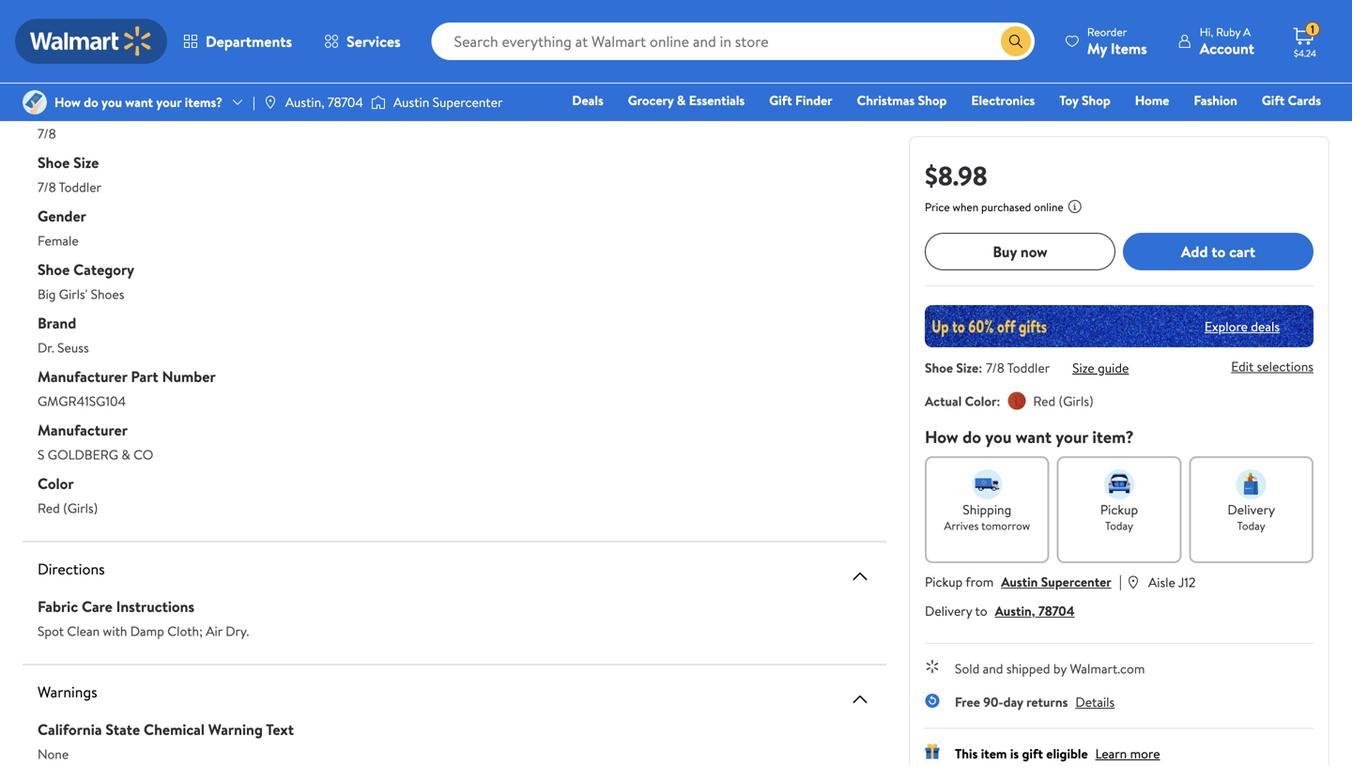 Task type: vqa. For each thing, say whether or not it's contained in the screenshot.
third $ from the right
no



Task type: describe. For each thing, give the bounding box(es) containing it.
 image for austin supercenter
[[371, 93, 386, 112]]

search icon image
[[1009, 34, 1024, 49]]

austin, 78704
[[285, 93, 364, 111]]

grocery & essentials
[[628, 91, 745, 109]]

2 vertical spatial 7/8
[[987, 359, 1005, 377]]

deals link
[[564, 90, 612, 110]]

home link
[[1127, 90, 1179, 110]]

items?
[[185, 93, 223, 111]]

sold
[[955, 660, 980, 678]]

one debit link
[[1169, 116, 1250, 137]]

services
[[347, 31, 401, 52]]

do for how do you want your items?
[[84, 93, 98, 111]]

specifications
[[38, 61, 128, 82]]

explore
[[1205, 317, 1249, 336]]

ruby
[[1217, 24, 1241, 40]]

reorder
[[1088, 24, 1128, 40]]

2 vertical spatial shoe
[[925, 359, 954, 377]]

registry
[[1105, 117, 1153, 136]]

1 manufacturer from the top
[[38, 366, 127, 387]]

part
[[131, 366, 158, 387]]

gift
[[1023, 745, 1044, 763]]

co
[[133, 446, 153, 464]]

shipping
[[963, 501, 1012, 519]]

warnings image
[[849, 689, 872, 711]]

s
[[38, 446, 45, 464]]

see our disclaimer
[[60, 1, 164, 20]]

deals
[[1252, 317, 1280, 336]]

supercenter inside pickup from austin supercenter |
[[1042, 573, 1112, 591]]

christmas shop link
[[849, 90, 956, 110]]

purchased
[[982, 199, 1032, 215]]

aisle j12
[[1149, 574, 1196, 592]]

returns
[[1027, 693, 1069, 712]]

care
[[82, 597, 113, 617]]

color inside size 7/8 shoe size 7/8 toddler gender female shoe category big girls' shoes brand dr. seuss manufacturer part number gmgr41sg104 manufacturer s goldberg & co color red (girls)
[[38, 473, 74, 494]]

add to cart button
[[1124, 233, 1314, 271]]

j12
[[1179, 574, 1196, 592]]

now
[[1021, 241, 1048, 262]]

eligible
[[1047, 745, 1088, 763]]

Search search field
[[432, 23, 1035, 60]]

grocery
[[628, 91, 674, 109]]

0 vertical spatial (girls)
[[1059, 392, 1094, 411]]

debit
[[1209, 117, 1241, 136]]

red inside size 7/8 shoe size 7/8 toddler gender female shoe category big girls' shoes brand dr. seuss manufacturer part number gmgr41sg104 manufacturer s goldberg & co color red (girls)
[[38, 499, 60, 518]]

 image for austin, 78704
[[263, 95, 278, 110]]

add to cart
[[1182, 241, 1256, 262]]

shop for toy shop
[[1082, 91, 1111, 109]]

walmart image
[[30, 26, 152, 56]]

today for delivery
[[1238, 518, 1266, 534]]

add
[[1182, 241, 1209, 262]]

our
[[84, 1, 103, 20]]

intent image for shipping image
[[973, 470, 1003, 500]]

gift finder link
[[761, 90, 841, 110]]

toddler inside size 7/8 shoe size 7/8 toddler gender female shoe category big girls' shoes brand dr. seuss manufacturer part number gmgr41sg104 manufacturer s goldberg & co color red (girls)
[[59, 178, 101, 196]]

0 vertical spatial shoe
[[38, 152, 70, 173]]

1 vertical spatial austin,
[[995, 602, 1036, 621]]

departments
[[206, 31, 292, 52]]

your for items?
[[156, 93, 182, 111]]

california state chemical warning text none
[[38, 720, 294, 764]]

by
[[1054, 660, 1067, 678]]

want for item?
[[1016, 426, 1052, 449]]

cloth;
[[167, 622, 203, 641]]

walmart+
[[1266, 117, 1322, 136]]

dr.
[[38, 339, 54, 357]]

gift finder
[[770, 91, 833, 109]]

intent image for delivery image
[[1237, 470, 1267, 500]]

delivery for to
[[925, 602, 973, 621]]

with
[[103, 622, 127, 641]]

0 vertical spatial austin,
[[285, 93, 325, 111]]

toy
[[1060, 91, 1079, 109]]

services button
[[308, 19, 417, 64]]

registry link
[[1097, 116, 1162, 137]]

selections
[[1258, 357, 1314, 376]]

delivery to austin, 78704
[[925, 602, 1075, 621]]

actual color :
[[925, 392, 1001, 411]]

finder
[[796, 91, 833, 109]]

none
[[38, 745, 69, 764]]

spot
[[38, 622, 64, 641]]

sold and shipped by walmart.com
[[955, 660, 1146, 678]]

shop for christmas shop
[[918, 91, 947, 109]]

account
[[1200, 38, 1255, 59]]

how for how do you want your item?
[[925, 426, 959, 449]]

size up actual color :
[[957, 359, 979, 377]]

you for how do you want your item?
[[986, 426, 1012, 449]]

delivery today
[[1228, 501, 1276, 534]]

more
[[1131, 745, 1161, 763]]

red (girls)
[[1034, 392, 1094, 411]]

clean
[[67, 622, 100, 641]]

toy shop link
[[1052, 90, 1120, 110]]

fashion link
[[1186, 90, 1247, 110]]

one debit
[[1178, 117, 1241, 136]]

$8.98
[[925, 157, 988, 194]]

directions image
[[849, 566, 872, 588]]

your for item?
[[1056, 426, 1089, 449]]

item
[[981, 745, 1008, 763]]

austin inside pickup from austin supercenter |
[[1002, 573, 1039, 591]]

0 horizontal spatial austin
[[394, 93, 430, 111]]

2 manufacturer from the top
[[38, 420, 128, 441]]

do for how do you want your item?
[[963, 426, 982, 449]]

gift cards registry
[[1105, 91, 1322, 136]]

state
[[106, 720, 140, 740]]

size guide
[[1073, 359, 1130, 377]]

up to sixty percent off deals. shop now. image
[[925, 305, 1314, 348]]

this item is gift eligible learn more
[[955, 745, 1161, 763]]

damp
[[130, 622, 164, 641]]

0 vertical spatial 7/8
[[38, 124, 56, 143]]

directions
[[38, 559, 105, 580]]

price when purchased online
[[925, 199, 1064, 215]]

air
[[206, 622, 223, 641]]



Task type: locate. For each thing, give the bounding box(es) containing it.
gift left the cards
[[1263, 91, 1285, 109]]

today for pickup
[[1106, 518, 1134, 534]]

edit selections
[[1232, 357, 1314, 376]]

1 horizontal spatial austin,
[[995, 602, 1036, 621]]

90-
[[984, 693, 1004, 712]]

0 vertical spatial you
[[102, 93, 122, 111]]

7/8 up actual color :
[[987, 359, 1005, 377]]

austin supercenter button
[[1002, 573, 1112, 591]]

fabric
[[38, 597, 78, 617]]

pickup for pickup today
[[1101, 501, 1139, 519]]

female
[[38, 232, 79, 250]]

Walmart Site-Wide search field
[[432, 23, 1035, 60]]

1 horizontal spatial your
[[1056, 426, 1089, 449]]

gift left finder
[[770, 91, 793, 109]]

1 horizontal spatial supercenter
[[1042, 573, 1112, 591]]

reorder my items
[[1088, 24, 1148, 59]]

item?
[[1093, 426, 1135, 449]]

1 horizontal spatial color
[[965, 392, 997, 411]]

to for add
[[1212, 241, 1226, 262]]

walmart+ link
[[1257, 116, 1330, 137]]

0 vertical spatial your
[[156, 93, 182, 111]]

:
[[979, 359, 983, 377], [997, 392, 1001, 411]]

delivery down "from"
[[925, 602, 973, 621]]

0 horizontal spatial gift
[[770, 91, 793, 109]]

learn
[[1096, 745, 1128, 763]]

1 horizontal spatial today
[[1238, 518, 1266, 534]]

from
[[966, 573, 994, 591]]

delivery
[[1228, 501, 1276, 519], [925, 602, 973, 621]]

you down specifications
[[102, 93, 122, 111]]

edit selections button
[[1232, 357, 1314, 376]]

red down s
[[38, 499, 60, 518]]

2 horizontal spatial  image
[[371, 93, 386, 112]]

big
[[38, 285, 56, 303]]

0 vertical spatial austin
[[394, 93, 430, 111]]

austin up austin, 78704 button at the right of page
[[1002, 573, 1039, 591]]

1 vertical spatial :
[[997, 392, 1001, 411]]

do down actual color :
[[963, 426, 982, 449]]

austin down services
[[394, 93, 430, 111]]

0 horizontal spatial to
[[976, 602, 988, 621]]

78704 down austin supercenter button
[[1039, 602, 1075, 621]]

1 vertical spatial to
[[976, 602, 988, 621]]

today down intent image for pickup
[[1106, 518, 1134, 534]]

1 vertical spatial delivery
[[925, 602, 973, 621]]

pickup inside pickup from austin supercenter |
[[925, 573, 963, 591]]

guide
[[1098, 359, 1130, 377]]

1 vertical spatial shoe
[[38, 259, 70, 280]]

: down shoe size : 7/8 toddler
[[997, 392, 1001, 411]]

color down s
[[38, 473, 74, 494]]

electronics
[[972, 91, 1036, 109]]

1 horizontal spatial gift
[[1263, 91, 1285, 109]]

1 horizontal spatial delivery
[[1228, 501, 1276, 519]]

| left aisle
[[1120, 571, 1123, 592]]

gender
[[38, 206, 86, 226]]

1 horizontal spatial pickup
[[1101, 501, 1139, 519]]

0 vertical spatial delivery
[[1228, 501, 1276, 519]]

0 horizontal spatial color
[[38, 473, 74, 494]]

delivery for today
[[1228, 501, 1276, 519]]

warnings
[[38, 682, 97, 703]]

1 horizontal spatial to
[[1212, 241, 1226, 262]]

& inside size 7/8 shoe size 7/8 toddler gender female shoe category big girls' shoes brand dr. seuss manufacturer part number gmgr41sg104 manufacturer s goldberg & co color red (girls)
[[122, 446, 130, 464]]

today inside delivery today
[[1238, 518, 1266, 534]]

christmas shop
[[857, 91, 947, 109]]

0 horizontal spatial delivery
[[925, 602, 973, 621]]

0 horizontal spatial want
[[125, 93, 153, 111]]

today
[[1106, 518, 1134, 534], [1238, 518, 1266, 534]]

size 7/8 shoe size 7/8 toddler gender female shoe category big girls' shoes brand dr. seuss manufacturer part number gmgr41sg104 manufacturer s goldberg & co color red (girls)
[[38, 99, 216, 518]]

color down shoe size : 7/8 toddler
[[965, 392, 997, 411]]

gift for finder
[[770, 91, 793, 109]]

girls'
[[59, 285, 88, 303]]

1 vertical spatial want
[[1016, 426, 1052, 449]]

1 vertical spatial supercenter
[[1042, 573, 1112, 591]]

day
[[1004, 693, 1024, 712]]

0 vertical spatial &
[[677, 91, 686, 109]]

pickup down intent image for pickup
[[1101, 501, 1139, 519]]

1 horizontal spatial you
[[986, 426, 1012, 449]]

1 horizontal spatial how
[[925, 426, 959, 449]]

shoe up big
[[38, 259, 70, 280]]

1 vertical spatial (girls)
[[63, 499, 98, 518]]

0 vertical spatial pickup
[[1101, 501, 1139, 519]]

0 horizontal spatial |
[[253, 93, 255, 111]]

1 today from the left
[[1106, 518, 1134, 534]]

to inside button
[[1212, 241, 1226, 262]]

goldberg
[[48, 446, 118, 464]]

my
[[1088, 38, 1108, 59]]

0 vertical spatial want
[[125, 93, 153, 111]]

0 vertical spatial |
[[253, 93, 255, 111]]

explore deals
[[1205, 317, 1280, 336]]

1 vertical spatial 78704
[[1039, 602, 1075, 621]]

gift for cards
[[1263, 91, 1285, 109]]

1
[[1311, 21, 1315, 37]]

 image right austin, 78704
[[371, 93, 386, 112]]

0 vertical spatial color
[[965, 392, 997, 411]]

(girls) down goldberg
[[63, 499, 98, 518]]

: for color
[[997, 392, 1001, 411]]

shoes
[[91, 285, 124, 303]]

1 vertical spatial |
[[1120, 571, 1123, 592]]

do
[[84, 93, 98, 111], [963, 426, 982, 449]]

gifting made easy image
[[925, 745, 940, 760]]

dry.
[[226, 622, 249, 641]]

and
[[983, 660, 1004, 678]]

free
[[955, 693, 981, 712]]

one
[[1178, 117, 1206, 136]]

walmart.com
[[1070, 660, 1146, 678]]

when
[[953, 199, 979, 215]]

essentials
[[689, 91, 745, 109]]

1 vertical spatial austin
[[1002, 573, 1039, 591]]

2 shop from the left
[[1082, 91, 1111, 109]]

0 horizontal spatial how
[[54, 93, 81, 111]]

your down red (girls)
[[1056, 426, 1089, 449]]

$4.24
[[1295, 47, 1317, 60]]

cards
[[1289, 91, 1322, 109]]

fashion
[[1194, 91, 1238, 109]]

 image for how do you want your items?
[[23, 90, 47, 115]]

1 horizontal spatial toddler
[[1008, 359, 1050, 377]]

chemical
[[144, 720, 205, 740]]

(girls) inside size 7/8 shoe size 7/8 toddler gender female shoe category big girls' shoes brand dr. seuss manufacturer part number gmgr41sg104 manufacturer s goldberg & co color red (girls)
[[63, 499, 98, 518]]

1 vertical spatial you
[[986, 426, 1012, 449]]

2 gift from the left
[[1263, 91, 1285, 109]]

1 vertical spatial manufacturer
[[38, 420, 128, 441]]

explore deals link
[[1198, 310, 1288, 343]]

0 horizontal spatial red
[[38, 499, 60, 518]]

how down the actual
[[925, 426, 959, 449]]

manufacturer up goldberg
[[38, 420, 128, 441]]

0 vertical spatial red
[[1034, 392, 1056, 411]]

1 horizontal spatial austin
[[1002, 573, 1039, 591]]

red up the how do you want your item?
[[1034, 392, 1056, 411]]

(girls) down size guide
[[1059, 392, 1094, 411]]

manufacturer
[[38, 366, 127, 387], [38, 420, 128, 441]]

toddler up red (girls)
[[1008, 359, 1050, 377]]

0 vertical spatial how
[[54, 93, 81, 111]]

gift cards link
[[1254, 90, 1330, 110]]

1 vertical spatial pickup
[[925, 573, 963, 591]]

intent image for pickup image
[[1105, 470, 1135, 500]]

0 vertical spatial manufacturer
[[38, 366, 127, 387]]

78704 down services dropdown button
[[328, 93, 364, 111]]

free 90-day returns details
[[955, 693, 1115, 712]]

size left guide on the right top
[[1073, 359, 1095, 377]]

1 horizontal spatial shop
[[1082, 91, 1111, 109]]

0 horizontal spatial your
[[156, 93, 182, 111]]

to down "from"
[[976, 602, 988, 621]]

(girls)
[[1059, 392, 1094, 411], [63, 499, 98, 518]]

1 horizontal spatial :
[[997, 392, 1001, 411]]

manufacturer up gmgr41sg104
[[38, 366, 127, 387]]

0 horizontal spatial  image
[[23, 90, 47, 115]]

0 horizontal spatial (girls)
[[63, 499, 98, 518]]

a
[[1244, 24, 1251, 40]]

 image left austin, 78704
[[263, 95, 278, 110]]

you up intent image for shipping at the right of page
[[986, 426, 1012, 449]]

how
[[54, 93, 81, 111], [925, 426, 959, 449]]

& right grocery
[[677, 91, 686, 109]]

legal information image
[[1068, 199, 1083, 214]]

how down specifications
[[54, 93, 81, 111]]

want for items?
[[125, 93, 153, 111]]

delivery down intent image for delivery
[[1228, 501, 1276, 519]]

1 vertical spatial &
[[122, 446, 130, 464]]

warning
[[208, 720, 263, 740]]

how for how do you want your items?
[[54, 93, 81, 111]]

0 horizontal spatial today
[[1106, 518, 1134, 534]]

you
[[102, 93, 122, 111], [986, 426, 1012, 449]]

shop right 'toy'
[[1082, 91, 1111, 109]]

0 horizontal spatial do
[[84, 93, 98, 111]]

1 vertical spatial how
[[925, 426, 959, 449]]

1 vertical spatial color
[[38, 473, 74, 494]]

1 horizontal spatial want
[[1016, 426, 1052, 449]]

0 horizontal spatial 78704
[[328, 93, 364, 111]]

: for size
[[979, 359, 983, 377]]

buy
[[993, 241, 1017, 262]]

1 horizontal spatial (girls)
[[1059, 392, 1094, 411]]

brand
[[38, 313, 76, 334]]

shop inside "link"
[[1082, 91, 1111, 109]]

1 horizontal spatial red
[[1034, 392, 1056, 411]]

arrives
[[945, 518, 979, 534]]

0 horizontal spatial :
[[979, 359, 983, 377]]

do down specifications
[[84, 93, 98, 111]]

0 vertical spatial do
[[84, 93, 98, 111]]

: up actual color :
[[979, 359, 983, 377]]

0 horizontal spatial &
[[122, 446, 130, 464]]

0 vertical spatial :
[[979, 359, 983, 377]]

fabric care instructions spot clean with damp cloth; air dry.
[[38, 597, 249, 641]]

category
[[73, 259, 134, 280]]

1 vertical spatial 7/8
[[38, 178, 56, 196]]

want down specifications
[[125, 93, 153, 111]]

| right items?
[[253, 93, 255, 111]]

pickup for pickup from austin supercenter |
[[925, 573, 963, 591]]

1 horizontal spatial  image
[[263, 95, 278, 110]]

want down red (girls)
[[1016, 426, 1052, 449]]

1 vertical spatial toddler
[[1008, 359, 1050, 377]]

text
[[266, 720, 294, 740]]

shipping arrives tomorrow
[[945, 501, 1031, 534]]

today inside the pickup today
[[1106, 518, 1134, 534]]

deals
[[572, 91, 604, 109]]

departments button
[[167, 19, 308, 64]]

color
[[965, 392, 997, 411], [38, 473, 74, 494]]

shoe up the actual
[[925, 359, 954, 377]]

1 horizontal spatial &
[[677, 91, 686, 109]]

 image down specifications
[[23, 90, 47, 115]]

0 vertical spatial to
[[1212, 241, 1226, 262]]

0 horizontal spatial austin,
[[285, 93, 325, 111]]

shipped
[[1007, 660, 1051, 678]]

hi, ruby a account
[[1200, 24, 1255, 59]]

austin, down pickup from austin supercenter |
[[995, 602, 1036, 621]]

shop right christmas
[[918, 91, 947, 109]]

size down specifications
[[38, 99, 63, 119]]

1 vertical spatial do
[[963, 426, 982, 449]]

 image
[[23, 90, 47, 115], [371, 93, 386, 112], [263, 95, 278, 110]]

0 vertical spatial 78704
[[328, 93, 364, 111]]

&
[[677, 91, 686, 109], [122, 446, 130, 464]]

size up gender
[[73, 152, 99, 173]]

actual
[[925, 392, 962, 411]]

austin, 78704 button
[[995, 602, 1075, 621]]

today down intent image for delivery
[[1238, 518, 1266, 534]]

0 vertical spatial supercenter
[[433, 93, 503, 111]]

& left the co
[[122, 446, 130, 464]]

gift inside gift cards registry
[[1263, 91, 1285, 109]]

aisle
[[1149, 574, 1176, 592]]

1 vertical spatial red
[[38, 499, 60, 518]]

you for how do you want your items?
[[102, 93, 122, 111]]

1 gift from the left
[[770, 91, 793, 109]]

edit
[[1232, 357, 1254, 376]]

specifications image
[[849, 68, 872, 90]]

7/8 down specifications
[[38, 124, 56, 143]]

pickup left "from"
[[925, 573, 963, 591]]

austin supercenter
[[394, 93, 503, 111]]

1 horizontal spatial 78704
[[1039, 602, 1075, 621]]

your left items?
[[156, 93, 182, 111]]

1 shop from the left
[[918, 91, 947, 109]]

1 horizontal spatial do
[[963, 426, 982, 449]]

0 horizontal spatial pickup
[[925, 573, 963, 591]]

toddler up gender
[[59, 178, 101, 196]]

shoe up gender
[[38, 152, 70, 173]]

7/8
[[38, 124, 56, 143], [38, 178, 56, 196], [987, 359, 1005, 377]]

austin, down departments
[[285, 93, 325, 111]]

0 horizontal spatial shop
[[918, 91, 947, 109]]

shoe size : 7/8 toddler
[[925, 359, 1050, 377]]

1 vertical spatial your
[[1056, 426, 1089, 449]]

7/8 up gender
[[38, 178, 56, 196]]

2 today from the left
[[1238, 518, 1266, 534]]

price
[[925, 199, 950, 215]]

1 horizontal spatial |
[[1120, 571, 1123, 592]]

to left cart
[[1212, 241, 1226, 262]]

0 horizontal spatial you
[[102, 93, 122, 111]]

0 horizontal spatial supercenter
[[433, 93, 503, 111]]

to for delivery
[[976, 602, 988, 621]]

number
[[162, 366, 216, 387]]

instructions
[[116, 597, 195, 617]]

christmas
[[857, 91, 915, 109]]

0 horizontal spatial toddler
[[59, 178, 101, 196]]

0 vertical spatial toddler
[[59, 178, 101, 196]]

tomorrow
[[982, 518, 1031, 534]]



